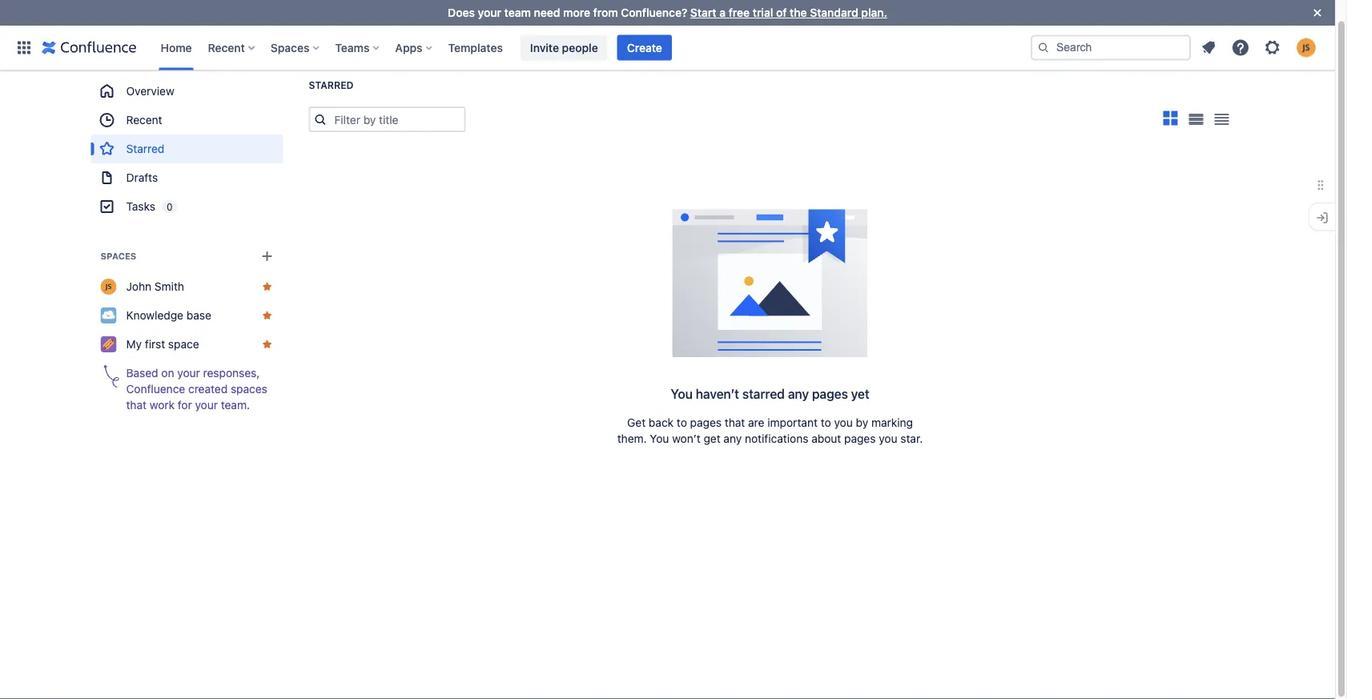 Task type: locate. For each thing, give the bounding box(es) containing it.
spaces button
[[266, 35, 326, 60]]

drafts link
[[91, 163, 283, 192]]

0 horizontal spatial starred
[[126, 142, 165, 155]]

john smith
[[126, 280, 184, 293]]

free
[[729, 6, 750, 19]]

recent
[[208, 41, 245, 54], [126, 113, 162, 127]]

for
[[178, 399, 192, 412]]

your
[[478, 6, 502, 19], [177, 367, 200, 380], [195, 399, 218, 412]]

Filter by title field
[[330, 108, 464, 131]]

confluence
[[126, 383, 185, 396]]

any inside get back to pages that are important to you by marking them.  you won't get any notifications about pages you star.
[[724, 432, 742, 445]]

0 vertical spatial starred
[[309, 80, 354, 91]]

tasks
[[126, 200, 155, 213]]

0 vertical spatial that
[[126, 399, 147, 412]]

are
[[748, 416, 765, 429]]

pages down by
[[845, 432, 876, 445]]

notification icon image
[[1199, 38, 1219, 57]]

starred
[[309, 80, 354, 91], [126, 142, 165, 155]]

appswitcher icon image
[[14, 38, 34, 57]]

that inside based on your responses, confluence created spaces that work for your team.
[[126, 399, 147, 412]]

from
[[593, 6, 618, 19]]

0 horizontal spatial any
[[724, 432, 742, 445]]

templates link
[[443, 35, 508, 60]]

recent button
[[203, 35, 261, 60]]

1 vertical spatial starred
[[126, 142, 165, 155]]

1 horizontal spatial recent
[[208, 41, 245, 54]]

people
[[562, 41, 598, 54]]

back
[[649, 416, 674, 429]]

1 vertical spatial any
[[724, 432, 742, 445]]

you down back
[[650, 432, 669, 445]]

to up about
[[821, 416, 831, 429]]

pages
[[812, 387, 848, 402], [690, 416, 722, 429], [845, 432, 876, 445]]

on
[[161, 367, 174, 380]]

0 horizontal spatial you
[[650, 432, 669, 445]]

pages up get on the right bottom of page
[[690, 416, 722, 429]]

recent right home
[[208, 41, 245, 54]]

spaces up john
[[101, 251, 136, 262]]

group
[[91, 77, 283, 221]]

you
[[834, 416, 853, 429], [879, 432, 898, 445]]

based
[[126, 367, 158, 380]]

0 vertical spatial any
[[788, 387, 809, 402]]

that inside get back to pages that are important to you by marking them.  you won't get any notifications about pages you star.
[[725, 416, 745, 429]]

notifications
[[745, 432, 809, 445]]

recent down overview
[[126, 113, 162, 127]]

smith
[[155, 280, 184, 293]]

team
[[504, 6, 531, 19]]

0
[[167, 201, 173, 212]]

1 vertical spatial that
[[725, 416, 745, 429]]

unstar this space image down unstar this space icon
[[261, 309, 274, 322]]

0 horizontal spatial to
[[677, 416, 687, 429]]

your left team
[[478, 6, 502, 19]]

by
[[856, 416, 869, 429]]

you
[[671, 387, 693, 402], [650, 432, 669, 445]]

need
[[534, 6, 560, 19]]

you down marking
[[879, 432, 898, 445]]

0 horizontal spatial recent
[[126, 113, 162, 127]]

them.
[[617, 432, 647, 445]]

1 horizontal spatial any
[[788, 387, 809, 402]]

space
[[168, 338, 199, 351]]

starred down teams
[[309, 80, 354, 91]]

get
[[704, 432, 721, 445]]

you up back
[[671, 387, 693, 402]]

unstar this space image
[[261, 309, 274, 322], [261, 338, 274, 351]]

0 horizontal spatial you
[[834, 416, 853, 429]]

1 vertical spatial you
[[879, 432, 898, 445]]

1 vertical spatial your
[[177, 367, 200, 380]]

1 vertical spatial unstar this space image
[[261, 338, 274, 351]]

0 vertical spatial you
[[834, 416, 853, 429]]

any right get on the right bottom of page
[[724, 432, 742, 445]]

spaces right 'recent' dropdown button
[[271, 41, 310, 54]]

pages left yet
[[812, 387, 848, 402]]

starred up drafts
[[126, 142, 165, 155]]

the
[[790, 6, 807, 19]]

any
[[788, 387, 809, 402], [724, 432, 742, 445]]

to up won't
[[677, 416, 687, 429]]

get
[[627, 416, 646, 429]]

that
[[126, 399, 147, 412], [725, 416, 745, 429]]

about
[[812, 432, 841, 445]]

templates
[[448, 41, 503, 54]]

base
[[187, 309, 211, 322]]

your profile and preferences image
[[1297, 38, 1316, 57]]

confluence image
[[42, 38, 137, 57], [42, 38, 137, 57]]

create
[[627, 41, 662, 54]]

your down created
[[195, 399, 218, 412]]

1 vertical spatial spaces
[[101, 251, 136, 262]]

0 horizontal spatial that
[[126, 399, 147, 412]]

that down confluence
[[126, 399, 147, 412]]

unstar this space image inside knowledge base link
[[261, 309, 274, 322]]

based on your responses, confluence created spaces that work for your team.
[[126, 367, 267, 412]]

global element
[[10, 25, 1031, 70]]

drafts
[[126, 171, 158, 184]]

you left by
[[834, 416, 853, 429]]

knowledge base
[[126, 309, 211, 322]]

1 vertical spatial pages
[[690, 416, 722, 429]]

0 vertical spatial recent
[[208, 41, 245, 54]]

0 vertical spatial you
[[671, 387, 693, 402]]

important
[[768, 416, 818, 429]]

star.
[[901, 432, 923, 445]]

responses,
[[203, 367, 260, 380]]

1 unstar this space image from the top
[[261, 309, 274, 322]]

that left are
[[725, 416, 745, 429]]

1 horizontal spatial to
[[821, 416, 831, 429]]

unstar this space image inside the my first space 'link'
[[261, 338, 274, 351]]

1 horizontal spatial you
[[671, 387, 693, 402]]

Search field
[[1031, 35, 1191, 60]]

spaces
[[271, 41, 310, 54], [101, 251, 136, 262]]

unstar this space image for knowledge base
[[261, 309, 274, 322]]

john smith link
[[91, 272, 283, 301]]

teams
[[335, 41, 370, 54]]

1 horizontal spatial that
[[725, 416, 745, 429]]

you inside get back to pages that are important to you by marking them.  you won't get any notifications about pages you star.
[[650, 432, 669, 445]]

unstar this space image up spaces at the bottom
[[261, 338, 274, 351]]

confluence?
[[621, 6, 688, 19]]

trial
[[753, 6, 773, 19]]

does your team need more from confluence? start a free trial of the standard plan.
[[448, 6, 888, 19]]

close image
[[1308, 3, 1328, 22]]

created
[[188, 383, 228, 396]]

banner
[[0, 25, 1336, 71]]

0 vertical spatial spaces
[[271, 41, 310, 54]]

your right on
[[177, 367, 200, 380]]

starred
[[743, 387, 785, 402]]

any up 'important'
[[788, 387, 809, 402]]

1 horizontal spatial you
[[879, 432, 898, 445]]

1 horizontal spatial spaces
[[271, 41, 310, 54]]

2 unstar this space image from the top
[[261, 338, 274, 351]]

start
[[691, 6, 717, 19]]

unstar this space image for my first space
[[261, 338, 274, 351]]

create link
[[617, 35, 672, 60]]

1 vertical spatial you
[[650, 432, 669, 445]]

to
[[677, 416, 687, 429], [821, 416, 831, 429]]

list image
[[1189, 114, 1204, 125]]

0 vertical spatial unstar this space image
[[261, 309, 274, 322]]

1 horizontal spatial starred
[[309, 80, 354, 91]]

spaces
[[231, 383, 267, 396]]



Task type: vqa. For each thing, say whether or not it's contained in the screenshot.
the 'Template' within the Template - Weekly status report My first space
no



Task type: describe. For each thing, give the bounding box(es) containing it.
john
[[126, 280, 152, 293]]

home link
[[156, 35, 197, 60]]

you haven't starred any pages yet
[[671, 387, 870, 402]]

unstar this space image
[[261, 280, 274, 293]]

standard
[[810, 6, 859, 19]]

compact list image
[[1213, 110, 1232, 129]]

0 vertical spatial your
[[478, 6, 502, 19]]

teams button
[[330, 35, 386, 60]]

help icon image
[[1231, 38, 1251, 57]]

plan.
[[862, 6, 888, 19]]

1 to from the left
[[677, 416, 687, 429]]

create a space image
[[258, 247, 277, 266]]

my
[[126, 338, 142, 351]]

2 vertical spatial pages
[[845, 432, 876, 445]]

search image
[[1038, 41, 1050, 54]]

haven't
[[696, 387, 739, 402]]

spaces inside popup button
[[271, 41, 310, 54]]

recent link
[[91, 106, 283, 135]]

recent inside dropdown button
[[208, 41, 245, 54]]

yet
[[851, 387, 870, 402]]

a
[[720, 6, 726, 19]]

invite people button
[[521, 35, 608, 60]]

home
[[161, 41, 192, 54]]

settings icon image
[[1263, 38, 1283, 57]]

work
[[150, 399, 175, 412]]

my first space link
[[91, 330, 283, 359]]

knowledge
[[126, 309, 184, 322]]

invite people
[[530, 41, 598, 54]]

my first space
[[126, 338, 199, 351]]

get back to pages that are important to you by marking them.  you won't get any notifications about pages you star.
[[617, 416, 923, 445]]

starred link
[[91, 135, 283, 163]]

first
[[145, 338, 165, 351]]

apps
[[395, 41, 423, 54]]

start a free trial of the standard plan. link
[[691, 6, 888, 19]]

0 horizontal spatial spaces
[[101, 251, 136, 262]]

0 vertical spatial pages
[[812, 387, 848, 402]]

overview
[[126, 85, 174, 98]]

overview link
[[91, 77, 283, 106]]

won't
[[672, 432, 701, 445]]

banner containing home
[[0, 25, 1336, 71]]

starred inside group
[[126, 142, 165, 155]]

marking
[[872, 416, 913, 429]]

of
[[776, 6, 787, 19]]

knowledge base link
[[91, 301, 283, 330]]

group containing overview
[[91, 77, 283, 221]]

1 vertical spatial recent
[[126, 113, 162, 127]]

more
[[563, 6, 590, 19]]

team.
[[221, 399, 250, 412]]

2 vertical spatial your
[[195, 399, 218, 412]]

does
[[448, 6, 475, 19]]

invite
[[530, 41, 559, 54]]

apps button
[[390, 35, 439, 60]]

2 to from the left
[[821, 416, 831, 429]]

cards image
[[1161, 108, 1181, 128]]



